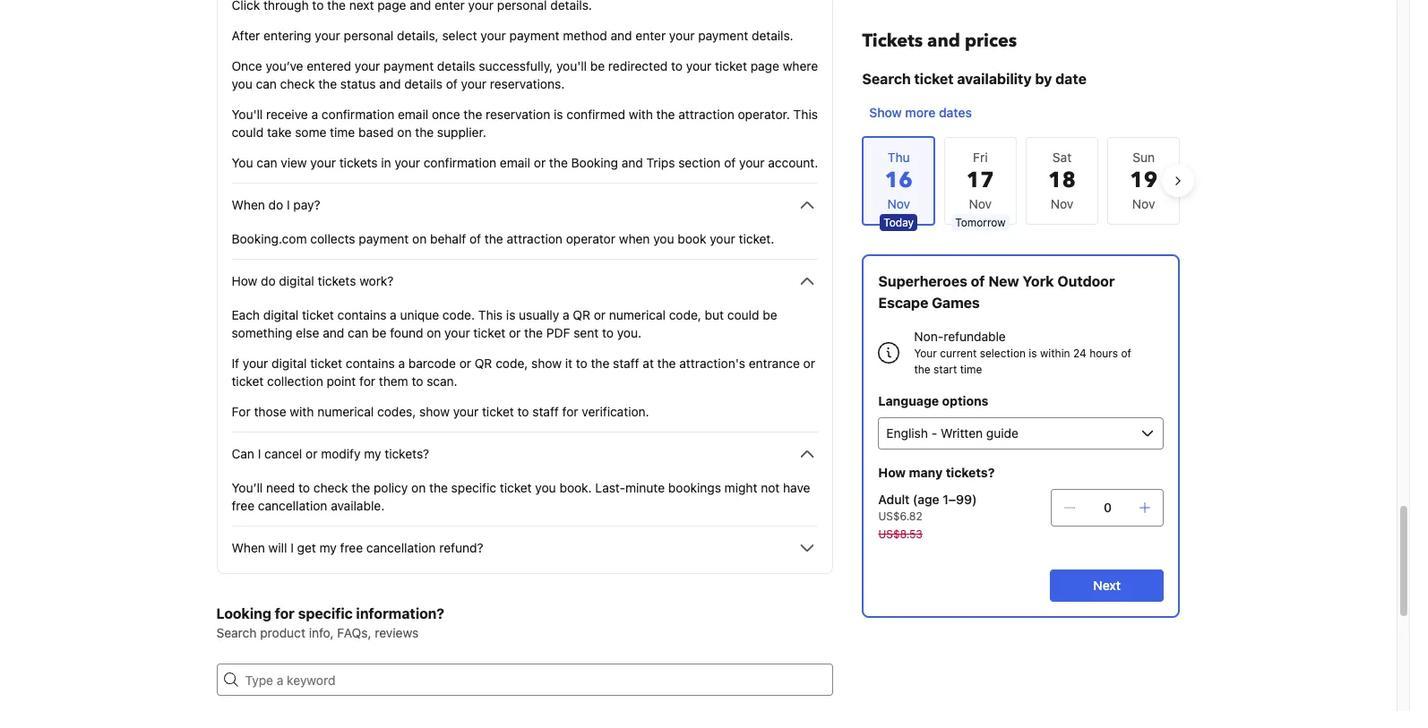 Task type: vqa. For each thing, say whether or not it's contained in the screenshot.
digital within the Each digital ticket contains a unique code. This is usually a QR or numerical code, but could be something else and can be found on your ticket or the PDF sent to you.
yes



Task type: locate. For each thing, give the bounding box(es) containing it.
be right you'll
[[590, 58, 605, 73]]

0 horizontal spatial this
[[478, 307, 503, 323]]

to right it
[[576, 356, 587, 371]]

1 vertical spatial attraction
[[507, 231, 563, 246]]

how inside dropdown button
[[232, 273, 257, 288]]

how up adult
[[878, 465, 906, 480]]

1 vertical spatial for
[[562, 404, 578, 419]]

current
[[940, 347, 977, 360]]

of left new on the top of the page
[[971, 273, 985, 289]]

digital up the something
[[263, 307, 298, 323]]

ticket left page
[[715, 58, 747, 73]]

the left booking
[[549, 155, 568, 170]]

nov inside sun 19 nov
[[1132, 196, 1155, 211]]

0 vertical spatial numerical
[[609, 307, 666, 323]]

nov down 18
[[1051, 196, 1073, 211]]

sat 18 nov
[[1048, 150, 1076, 211]]

can down the you've
[[256, 76, 277, 91]]

specific down can i cancel or modify my tickets? dropdown button at the bottom of the page
[[451, 480, 496, 495]]

1 vertical spatial can
[[256, 155, 277, 170]]

collection
[[267, 374, 323, 389]]

2 horizontal spatial you
[[653, 231, 674, 246]]

do for when
[[268, 197, 283, 212]]

a inside you'll receive a confirmation email once the reservation is confirmed with the attraction operator. this could take some time based on the supplier.
[[311, 107, 318, 122]]

2 horizontal spatial i
[[290, 540, 294, 555]]

digital inside each digital ticket contains a unique code. this is usually a qr or numerical code, but could be something else and can be found on your ticket or the pdf sent to you.
[[263, 307, 298, 323]]

numerical up you.
[[609, 307, 666, 323]]

with down 'collection'
[[290, 404, 314, 419]]

pay?
[[293, 197, 320, 212]]

the down usually
[[524, 325, 543, 340]]

ticket down if
[[232, 374, 264, 389]]

0 horizontal spatial my
[[319, 540, 337, 555]]

payment up work?
[[359, 231, 409, 246]]

1 vertical spatial with
[[290, 404, 314, 419]]

ticket
[[715, 58, 747, 73], [914, 71, 954, 87], [302, 307, 334, 323], [473, 325, 505, 340], [310, 356, 342, 371], [232, 374, 264, 389], [482, 404, 514, 419], [500, 480, 532, 495]]

details up once
[[404, 76, 442, 91]]

time
[[330, 125, 355, 140], [960, 363, 982, 376]]

1 vertical spatial staff
[[532, 404, 559, 419]]

nov inside fri 17 nov tomorrow
[[969, 196, 992, 211]]

2 vertical spatial can
[[348, 325, 369, 340]]

on right based
[[397, 125, 412, 140]]

email inside you'll receive a confirmation email once the reservation is confirmed with the attraction operator. this could take some time based on the supplier.
[[398, 107, 428, 122]]

of right hours at the right of the page
[[1121, 347, 1131, 360]]

digital inside dropdown button
[[279, 273, 314, 288]]

is left within
[[1029, 347, 1037, 360]]

2 horizontal spatial for
[[562, 404, 578, 419]]

could right the but
[[727, 307, 759, 323]]

specific inside looking for specific information? search product info, faqs, reviews
[[298, 606, 353, 622]]

qr inside if your digital ticket contains a barcode or qr code, show it to the staff at the attraction's entrance or ticket collection point for them to scan.
[[475, 356, 492, 371]]

dates
[[939, 105, 972, 120]]

0 horizontal spatial time
[[330, 125, 355, 140]]

your right redirected
[[686, 58, 712, 73]]

0
[[1104, 500, 1112, 515]]

attraction's
[[679, 356, 745, 371]]

0 vertical spatial i
[[287, 197, 290, 212]]

1 vertical spatial this
[[478, 307, 503, 323]]

operator.
[[738, 107, 790, 122]]

code.
[[442, 307, 475, 323]]

to right redirected
[[671, 58, 683, 73]]

info,
[[309, 625, 334, 641]]

digital for do
[[279, 273, 314, 288]]

a up found
[[390, 307, 397, 323]]

0 horizontal spatial numerical
[[317, 404, 374, 419]]

you've
[[266, 58, 303, 73]]

0 vertical spatial time
[[330, 125, 355, 140]]

you down the once
[[232, 76, 252, 91]]

superheroes of new york outdoor escape games
[[878, 273, 1115, 311]]

you'll
[[232, 480, 263, 495]]

redirected
[[608, 58, 668, 73]]

specific up 'info,'
[[298, 606, 353, 622]]

language
[[878, 393, 939, 409]]

nov up tomorrow
[[969, 196, 992, 211]]

could
[[232, 125, 264, 140], [727, 307, 759, 323]]

1 vertical spatial cancellation
[[366, 540, 436, 555]]

1 vertical spatial tickets
[[318, 273, 356, 288]]

0 vertical spatial check
[[280, 76, 315, 91]]

1 horizontal spatial search
[[862, 71, 911, 87]]

0 vertical spatial be
[[590, 58, 605, 73]]

1 vertical spatial show
[[419, 404, 450, 419]]

tickets? up 1–99)
[[946, 465, 995, 480]]

1 horizontal spatial numerical
[[609, 307, 666, 323]]

0 horizontal spatial confirmation
[[322, 107, 394, 122]]

0 vertical spatial how
[[232, 273, 257, 288]]

the inside each digital ticket contains a unique code. this is usually a qr or numerical code, but could be something else and can be found on your ticket or the pdf sent to you.
[[524, 325, 543, 340]]

time inside non-refundable your current selection is within 24 hours of the start time
[[960, 363, 982, 376]]

is inside you'll receive a confirmation email once the reservation is confirmed with the attraction operator. this could take some time based on the supplier.
[[554, 107, 563, 122]]

each digital ticket contains a unique code. this is usually a qr or numerical code, but could be something else and can be found on your ticket or the pdf sent to you.
[[232, 307, 777, 340]]

2 vertical spatial digital
[[272, 356, 307, 371]]

is inside each digital ticket contains a unique code. this is usually a qr or numerical code, but could be something else and can be found on your ticket or the pdf sent to you.
[[506, 307, 515, 323]]

your right if
[[243, 356, 268, 371]]

you left book
[[653, 231, 674, 246]]

when left the will
[[232, 540, 265, 555]]

when
[[619, 231, 650, 246]]

0 vertical spatial when
[[232, 197, 265, 212]]

confirmation
[[322, 107, 394, 122], [424, 155, 496, 170]]

ticket down if your digital ticket contains a barcode or qr code, show it to the staff at the attraction's entrance or ticket collection point for them to scan.
[[482, 404, 514, 419]]

2 horizontal spatial is
[[1029, 347, 1037, 360]]

0 vertical spatial free
[[232, 498, 255, 513]]

region
[[848, 129, 1195, 233]]

date
[[1055, 71, 1087, 87]]

0 horizontal spatial nov
[[969, 196, 992, 211]]

cancellation left refund? in the left of the page
[[366, 540, 436, 555]]

1 horizontal spatial could
[[727, 307, 759, 323]]

how up each
[[232, 273, 257, 288]]

page
[[750, 58, 779, 73]]

a
[[311, 107, 318, 122], [390, 307, 397, 323], [563, 307, 569, 323], [398, 356, 405, 371]]

1 vertical spatial tickets?
[[946, 465, 995, 480]]

3 nov from the left
[[1132, 196, 1155, 211]]

1 horizontal spatial attraction
[[678, 107, 734, 122]]

i for will
[[290, 540, 294, 555]]

nov down 19
[[1132, 196, 1155, 211]]

and right else
[[323, 325, 344, 340]]

your down code.
[[444, 325, 470, 340]]

0 horizontal spatial you
[[232, 76, 252, 91]]

1 horizontal spatial confirmation
[[424, 155, 496, 170]]

my right get
[[319, 540, 337, 555]]

adult
[[878, 492, 910, 507]]

0 vertical spatial tickets
[[339, 155, 378, 170]]

digital down booking.com
[[279, 273, 314, 288]]

digital inside if your digital ticket contains a barcode or qr code, show it to the staff at the attraction's entrance or ticket collection point for them to scan.
[[272, 356, 307, 371]]

1 vertical spatial digital
[[263, 307, 298, 323]]

0 vertical spatial specific
[[451, 480, 496, 495]]

on inside each digital ticket contains a unique code. this is usually a qr or numerical code, but could be something else and can be found on your ticket or the pdf sent to you.
[[427, 325, 441, 340]]

1 vertical spatial i
[[258, 446, 261, 461]]

2 when from the top
[[232, 540, 265, 555]]

0 horizontal spatial staff
[[532, 404, 559, 419]]

0 horizontal spatial could
[[232, 125, 264, 140]]

0 vertical spatial attraction
[[678, 107, 734, 122]]

numerical down point
[[317, 404, 374, 419]]

view
[[281, 155, 307, 170]]

can i cancel or modify my tickets?
[[232, 446, 429, 461]]

nov for 17
[[969, 196, 992, 211]]

you left book.
[[535, 480, 556, 495]]

for inside looking for specific information? search product info, faqs, reviews
[[275, 606, 295, 622]]

in
[[381, 155, 391, 170]]

of inside once you've entered your payment details successfully, you'll be redirected to your ticket page where you can check the status and details of your reservations.
[[446, 76, 458, 91]]

when up booking.com
[[232, 197, 265, 212]]

qr
[[573, 307, 590, 323], [475, 356, 492, 371]]

or down you'll receive a confirmation email once the reservation is confirmed with the attraction operator. this could take some time based on the supplier.
[[534, 155, 546, 170]]

attraction down the when do i pay? dropdown button
[[507, 231, 563, 246]]

your right select
[[480, 28, 506, 43]]

can i cancel or modify my tickets? button
[[232, 443, 818, 465]]

0 horizontal spatial be
[[372, 325, 387, 340]]

0 vertical spatial is
[[554, 107, 563, 122]]

booking
[[571, 155, 618, 170]]

1 vertical spatial could
[[727, 307, 759, 323]]

us$8.53
[[878, 528, 923, 541]]

search ticket availability by date
[[862, 71, 1087, 87]]

0 vertical spatial for
[[359, 374, 375, 389]]

free down available.
[[340, 540, 363, 555]]

1 vertical spatial email
[[500, 155, 530, 170]]

0 vertical spatial do
[[268, 197, 283, 212]]

2 horizontal spatial be
[[763, 307, 777, 323]]

free inside dropdown button
[[340, 540, 363, 555]]

1 nov from the left
[[969, 196, 992, 211]]

i right can
[[258, 446, 261, 461]]

entered
[[307, 58, 351, 73]]

0 vertical spatial digital
[[279, 273, 314, 288]]

book.
[[559, 480, 592, 495]]

0 vertical spatial confirmation
[[322, 107, 394, 122]]

details,
[[397, 28, 439, 43]]

1 vertical spatial how
[[878, 465, 906, 480]]

1 horizontal spatial be
[[590, 58, 605, 73]]

faqs,
[[337, 625, 371, 641]]

1 horizontal spatial is
[[554, 107, 563, 122]]

and right status
[[379, 76, 401, 91]]

your right enter
[[669, 28, 695, 43]]

information?
[[356, 606, 444, 622]]

details.
[[752, 28, 793, 43]]

1 horizontal spatial for
[[359, 374, 375, 389]]

you'll receive a confirmation email once the reservation is confirmed with the attraction operator. this could take some time based on the supplier.
[[232, 107, 818, 140]]

1 horizontal spatial code,
[[669, 307, 701, 323]]

1 vertical spatial you
[[653, 231, 674, 246]]

tickets left in
[[339, 155, 378, 170]]

2 vertical spatial be
[[372, 325, 387, 340]]

based
[[358, 125, 394, 140]]

this right operator.
[[793, 107, 818, 122]]

sat
[[1053, 150, 1072, 165]]

0 vertical spatial this
[[793, 107, 818, 122]]

contains up them
[[346, 356, 395, 371]]

the down your
[[914, 363, 931, 376]]

entrance
[[749, 356, 800, 371]]

staff inside if your digital ticket contains a barcode or qr code, show it to the staff at the attraction's entrance or ticket collection point for them to scan.
[[613, 356, 639, 371]]

this inside you'll receive a confirmation email once the reservation is confirmed with the attraction operator. this could take some time based on the supplier.
[[793, 107, 818, 122]]

the
[[318, 76, 337, 91], [464, 107, 482, 122], [656, 107, 675, 122], [415, 125, 434, 140], [549, 155, 568, 170], [485, 231, 503, 246], [524, 325, 543, 340], [591, 356, 609, 371], [657, 356, 676, 371], [914, 363, 931, 376], [351, 480, 370, 495], [429, 480, 448, 495]]

available.
[[331, 498, 385, 513]]

0 vertical spatial tickets?
[[385, 446, 429, 461]]

confirmation up based
[[322, 107, 394, 122]]

time right "some"
[[330, 125, 355, 140]]

but
[[705, 307, 724, 323]]

the right "at" at the left of the page
[[657, 356, 676, 371]]

ticket up the show more dates
[[914, 71, 954, 87]]

method
[[563, 28, 607, 43]]

1 vertical spatial specific
[[298, 606, 353, 622]]

1 horizontal spatial cancellation
[[366, 540, 436, 555]]

york
[[1023, 273, 1054, 289]]

could down you'll at the left top of the page
[[232, 125, 264, 140]]

0 horizontal spatial search
[[216, 625, 257, 641]]

show inside if your digital ticket contains a barcode or qr code, show it to the staff at the attraction's entrance or ticket collection point for them to scan.
[[531, 356, 562, 371]]

to inside each digital ticket contains a unique code. this is usually a qr or numerical code, but could be something else and can be found on your ticket or the pdf sent to you.
[[602, 325, 614, 340]]

verification.
[[582, 404, 649, 419]]

1 horizontal spatial i
[[287, 197, 290, 212]]

point
[[327, 374, 356, 389]]

for
[[359, 374, 375, 389], [562, 404, 578, 419], [275, 606, 295, 622]]

1 horizontal spatial qr
[[573, 307, 590, 323]]

qr up sent
[[573, 307, 590, 323]]

of right section
[[724, 155, 736, 170]]

to inside once you've entered your payment details successfully, you'll be redirected to your ticket page where you can check the status and details of your reservations.
[[671, 58, 683, 73]]

book
[[678, 231, 706, 246]]

it
[[565, 356, 572, 371]]

0 vertical spatial contains
[[337, 307, 386, 323]]

new
[[988, 273, 1019, 289]]

when will i get my free cancellation refund?
[[232, 540, 483, 555]]

1 vertical spatial my
[[319, 540, 337, 555]]

status
[[340, 76, 376, 91]]

you for you'll need to check the policy on the specific ticket you book. last-minute bookings might not have free cancellation available.
[[535, 480, 556, 495]]

ticket inside you'll need to check the policy on the specific ticket you book. last-minute bookings might not have free cancellation available.
[[500, 480, 532, 495]]

need
[[266, 480, 295, 495]]

0 horizontal spatial how
[[232, 273, 257, 288]]

ticket up point
[[310, 356, 342, 371]]

how for how many tickets?
[[878, 465, 906, 480]]

of
[[446, 76, 458, 91], [724, 155, 736, 170], [469, 231, 481, 246], [971, 273, 985, 289], [1121, 347, 1131, 360]]

1 vertical spatial is
[[506, 307, 515, 323]]

0 vertical spatial search
[[862, 71, 911, 87]]

or up sent
[[594, 307, 606, 323]]

1 vertical spatial check
[[313, 480, 348, 495]]

is for reservation
[[554, 107, 563, 122]]

2 vertical spatial i
[[290, 540, 294, 555]]

is
[[554, 107, 563, 122], [506, 307, 515, 323], [1029, 347, 1037, 360]]

1 vertical spatial numerical
[[317, 404, 374, 419]]

for up product
[[275, 606, 295, 622]]

specific inside you'll need to check the policy on the specific ticket you book. last-minute bookings might not have free cancellation available.
[[451, 480, 496, 495]]

do
[[268, 197, 283, 212], [261, 273, 276, 288]]

1 vertical spatial be
[[763, 307, 777, 323]]

bookings
[[668, 480, 721, 495]]

codes,
[[377, 404, 416, 419]]

0 horizontal spatial show
[[419, 404, 450, 419]]

1 horizontal spatial specific
[[451, 480, 496, 495]]

the down the when do i pay? dropdown button
[[485, 231, 503, 246]]

0 horizontal spatial for
[[275, 606, 295, 622]]

nov inside sat 18 nov
[[1051, 196, 1073, 211]]

0 horizontal spatial code,
[[496, 356, 528, 371]]

with right confirmed
[[629, 107, 653, 122]]

code, left the but
[[669, 307, 701, 323]]

1 vertical spatial do
[[261, 273, 276, 288]]

prices
[[965, 29, 1017, 53]]

1 vertical spatial contains
[[346, 356, 395, 371]]

tickets? up policy
[[385, 446, 429, 461]]

numerical
[[609, 307, 666, 323], [317, 404, 374, 419]]

can right you
[[256, 155, 277, 170]]

do down booking.com
[[261, 273, 276, 288]]

with
[[629, 107, 653, 122], [290, 404, 314, 419]]

2 vertical spatial you
[[535, 480, 556, 495]]

you inside you'll need to check the policy on the specific ticket you book. last-minute bookings might not have free cancellation available.
[[535, 480, 556, 495]]

0 horizontal spatial specific
[[298, 606, 353, 622]]

your left the account. in the top of the page
[[739, 155, 765, 170]]

your up status
[[355, 58, 380, 73]]

the down entered
[[318, 76, 337, 91]]

selection
[[980, 347, 1026, 360]]

search
[[862, 71, 911, 87], [216, 625, 257, 641]]

sun 19 nov
[[1130, 150, 1158, 211]]

or right cancel
[[306, 446, 318, 461]]

language options
[[878, 393, 989, 409]]

be left found
[[372, 325, 387, 340]]

1 vertical spatial qr
[[475, 356, 492, 371]]

time down current
[[960, 363, 982, 376]]

this
[[793, 107, 818, 122], [478, 307, 503, 323]]

0 vertical spatial with
[[629, 107, 653, 122]]

0 vertical spatial email
[[398, 107, 428, 122]]

and inside each digital ticket contains a unique code. this is usually a qr or numerical code, but could be something else and can be found on your ticket or the pdf sent to you.
[[323, 325, 344, 340]]

email left once
[[398, 107, 428, 122]]

attraction up section
[[678, 107, 734, 122]]

1 horizontal spatial how
[[878, 465, 906, 480]]

search up show
[[862, 71, 911, 87]]

0 horizontal spatial i
[[258, 446, 261, 461]]

1 horizontal spatial you
[[535, 480, 556, 495]]

2 nov from the left
[[1051, 196, 1073, 211]]

non-refundable your current selection is within 24 hours of the start time
[[914, 329, 1131, 376]]

could inside you'll receive a confirmation email once the reservation is confirmed with the attraction operator. this could take some time based on the supplier.
[[232, 125, 264, 140]]

you can view your tickets in your confirmation email or the booking and trips section of your account.
[[232, 155, 818, 170]]

on right policy
[[411, 480, 426, 495]]

1 vertical spatial time
[[960, 363, 982, 376]]

2 vertical spatial for
[[275, 606, 295, 622]]

code, inside if your digital ticket contains a barcode or qr code, show it to the staff at the attraction's entrance or ticket collection point for them to scan.
[[496, 356, 528, 371]]

this inside each digital ticket contains a unique code. this is usually a qr or numerical code, but could be something else and can be found on your ticket or the pdf sent to you.
[[478, 307, 503, 323]]

0 vertical spatial qr
[[573, 307, 590, 323]]

2 horizontal spatial nov
[[1132, 196, 1155, 211]]

to left you.
[[602, 325, 614, 340]]

staff down if your digital ticket contains a barcode or qr code, show it to the staff at the attraction's entrance or ticket collection point for them to scan.
[[532, 404, 559, 419]]

1 when from the top
[[232, 197, 265, 212]]

contains down work?
[[337, 307, 386, 323]]

and inside once you've entered your payment details successfully, you'll be redirected to your ticket page where you can check the status and details of your reservations.
[[379, 76, 401, 91]]

for inside if your digital ticket contains a barcode or qr code, show it to the staff at the attraction's entrance or ticket collection point for them to scan.
[[359, 374, 375, 389]]

1 horizontal spatial this
[[793, 107, 818, 122]]

attraction inside you'll receive a confirmation email once the reservation is confirmed with the attraction operator. this could take some time based on the supplier.
[[678, 107, 734, 122]]

0 horizontal spatial email
[[398, 107, 428, 122]]

free down you'll
[[232, 498, 255, 513]]

1 vertical spatial search
[[216, 625, 257, 641]]

1 horizontal spatial staff
[[613, 356, 639, 371]]

receive
[[266, 107, 308, 122]]

those
[[254, 404, 286, 419]]

0 horizontal spatial is
[[506, 307, 515, 323]]

the up available.
[[351, 480, 370, 495]]



Task type: describe. For each thing, give the bounding box(es) containing it.
to inside you'll need to check the policy on the specific ticket you book. last-minute bookings might not have free cancellation available.
[[298, 480, 310, 495]]

next button
[[1050, 570, 1164, 602]]

to down the barcode
[[412, 374, 423, 389]]

payment up successfully,
[[509, 28, 560, 43]]

behalf
[[430, 231, 466, 246]]

next
[[1093, 578, 1121, 593]]

show more dates button
[[862, 97, 979, 129]]

once
[[432, 107, 460, 122]]

how do digital tickets work? button
[[232, 271, 818, 292]]

last-
[[595, 480, 625, 495]]

region containing 17
[[848, 129, 1195, 233]]

might
[[724, 480, 757, 495]]

confirmed
[[567, 107, 625, 122]]

your up entered
[[315, 28, 340, 43]]

when for when do i pay?
[[232, 197, 265, 212]]

contains inside if your digital ticket contains a barcode or qr code, show it to the staff at the attraction's entrance or ticket collection point for them to scan.
[[346, 356, 395, 371]]

payment left details.
[[698, 28, 748, 43]]

qr inside each digital ticket contains a unique code. this is usually a qr or numerical code, but could be something else and can be found on your ticket or the pdf sent to you.
[[573, 307, 590, 323]]

numerical inside each digital ticket contains a unique code. this is usually a qr or numerical code, but could be something else and can be found on your ticket or the pdf sent to you.
[[609, 307, 666, 323]]

policy
[[374, 480, 408, 495]]

ticket up else
[[302, 307, 334, 323]]

sent
[[574, 325, 599, 340]]

usually
[[519, 307, 559, 323]]

search inside looking for specific information? search product info, faqs, reviews
[[216, 625, 257, 641]]

you'll need to check the policy on the specific ticket you book. last-minute bookings might not have free cancellation available.
[[232, 480, 810, 513]]

work?
[[359, 273, 394, 288]]

a inside if your digital ticket contains a barcode or qr code, show it to the staff at the attraction's entrance or ticket collection point for them to scan.
[[398, 356, 405, 371]]

your down scan.
[[453, 404, 479, 419]]

0 horizontal spatial attraction
[[507, 231, 563, 246]]

you inside once you've entered your payment details successfully, you'll be redirected to your ticket page where you can check the status and details of your reservations.
[[232, 76, 252, 91]]

or down usually
[[509, 325, 521, 340]]

or inside dropdown button
[[306, 446, 318, 461]]

payment inside once you've entered your payment details successfully, you'll be redirected to your ticket page where you can check the status and details of your reservations.
[[384, 58, 434, 73]]

tickets and prices
[[862, 29, 1017, 53]]

them
[[379, 374, 408, 389]]

on inside you'll receive a confirmation email once the reservation is confirmed with the attraction operator. this could take some time based on the supplier.
[[397, 125, 412, 140]]

you
[[232, 155, 253, 170]]

can inside once you've entered your payment details successfully, you'll be redirected to your ticket page where you can check the status and details of your reservations.
[[256, 76, 277, 91]]

will
[[268, 540, 287, 555]]

of right behalf
[[469, 231, 481, 246]]

when do i pay? button
[[232, 194, 818, 216]]

unique
[[400, 307, 439, 323]]

escape
[[878, 295, 928, 311]]

something
[[232, 325, 292, 340]]

how do digital tickets work? element
[[232, 292, 818, 421]]

tickets? inside can i cancel or modify my tickets? dropdown button
[[385, 446, 429, 461]]

the up supplier.
[[464, 107, 482, 122]]

you'll
[[232, 107, 263, 122]]

how many tickets?
[[878, 465, 995, 480]]

0 vertical spatial details
[[437, 58, 475, 73]]

the right policy
[[429, 480, 448, 495]]

start
[[934, 363, 957, 376]]

or right the barcode
[[459, 356, 471, 371]]

to down if your digital ticket contains a barcode or qr code, show it to the staff at the attraction's entrance or ticket collection point for them to scan.
[[517, 404, 529, 419]]

outdoor
[[1057, 273, 1115, 289]]

scan.
[[427, 374, 457, 389]]

is inside non-refundable your current selection is within 24 hours of the start time
[[1029, 347, 1037, 360]]

fri 17 nov tomorrow
[[955, 150, 1006, 229]]

for
[[232, 404, 251, 419]]

you.
[[617, 325, 641, 340]]

account.
[[768, 155, 818, 170]]

or right entrance
[[803, 356, 815, 371]]

nov for 18
[[1051, 196, 1073, 211]]

your inside if your digital ticket contains a barcode or qr code, show it to the staff at the attraction's entrance or ticket collection point for them to scan.
[[243, 356, 268, 371]]

confirmation inside you'll receive a confirmation email once the reservation is confirmed with the attraction operator. this could take some time based on the supplier.
[[322, 107, 394, 122]]

after
[[232, 28, 260, 43]]

on inside you'll need to check the policy on the specific ticket you book. last-minute bookings might not have free cancellation available.
[[411, 480, 426, 495]]

check inside once you've entered your payment details successfully, you'll be redirected to your ticket page where you can check the status and details of your reservations.
[[280, 76, 315, 91]]

after entering your personal details, select your payment method and enter your payment details.
[[232, 28, 793, 43]]

code, inside each digital ticket contains a unique code. this is usually a qr or numerical code, but could be something else and can be found on your ticket or the pdf sent to you.
[[669, 307, 701, 323]]

hours
[[1089, 347, 1118, 360]]

of inside non-refundable your current selection is within 24 hours of the start time
[[1121, 347, 1131, 360]]

refund?
[[439, 540, 483, 555]]

collects
[[310, 231, 355, 246]]

tomorrow
[[955, 216, 1006, 229]]

refundable
[[944, 329, 1006, 344]]

how for how do digital tickets work?
[[232, 273, 257, 288]]

fri
[[973, 150, 988, 165]]

of inside "superheroes of new york outdoor escape games"
[[971, 273, 985, 289]]

show more dates
[[869, 105, 972, 120]]

the down once
[[415, 125, 434, 140]]

nov for 19
[[1132, 196, 1155, 211]]

be inside once you've entered your payment details successfully, you'll be redirected to your ticket page where you can check the status and details of your reservations.
[[590, 58, 605, 73]]

cancellation inside dropdown button
[[366, 540, 436, 555]]

if
[[232, 356, 239, 371]]

and left trips on the left top of the page
[[622, 155, 643, 170]]

within
[[1040, 347, 1070, 360]]

operator
[[566, 231, 615, 246]]

and left prices
[[927, 29, 960, 53]]

1 vertical spatial details
[[404, 76, 442, 91]]

a up pdf
[[563, 307, 569, 323]]

if your digital ticket contains a barcode or qr code, show it to the staff at the attraction's entrance or ticket collection point for them to scan.
[[232, 356, 815, 389]]

personal
[[344, 28, 393, 43]]

on left behalf
[[412, 231, 427, 246]]

minute
[[625, 480, 665, 495]]

time inside you'll receive a confirmation email once the reservation is confirmed with the attraction operator. this could take some time based on the supplier.
[[330, 125, 355, 140]]

could inside each digital ticket contains a unique code. this is usually a qr or numerical code, but could be something else and can be found on your ticket or the pdf sent to you.
[[727, 307, 759, 323]]

0 vertical spatial my
[[364, 446, 381, 461]]

get
[[297, 540, 316, 555]]

once you've entered your payment details successfully, you'll be redirected to your ticket page where you can check the status and details of your reservations.
[[232, 58, 818, 91]]

you'll
[[556, 58, 587, 73]]

1 horizontal spatial email
[[500, 155, 530, 170]]

and left enter
[[611, 28, 632, 43]]

your down successfully,
[[461, 76, 486, 91]]

successfully,
[[479, 58, 553, 73]]

games
[[932, 295, 980, 311]]

when do i pay?
[[232, 197, 320, 212]]

1 vertical spatial confirmation
[[424, 155, 496, 170]]

tickets
[[862, 29, 923, 53]]

free inside you'll need to check the policy on the specific ticket you book. last-minute bookings might not have free cancellation available.
[[232, 498, 255, 513]]

more
[[905, 105, 936, 120]]

else
[[296, 325, 319, 340]]

booking.com
[[232, 231, 307, 246]]

your right view
[[310, 155, 336, 170]]

24
[[1073, 347, 1086, 360]]

ticket down code.
[[473, 325, 505, 340]]

with inside you'll receive a confirmation email once the reservation is confirmed with the attraction operator. this could take some time based on the supplier.
[[629, 107, 653, 122]]

at
[[643, 356, 654, 371]]

your right in
[[395, 155, 420, 170]]

check inside you'll need to check the policy on the specific ticket you book. last-minute bookings might not have free cancellation available.
[[313, 480, 348, 495]]

is for this
[[506, 307, 515, 323]]

1 horizontal spatial tickets?
[[946, 465, 995, 480]]

superheroes
[[878, 273, 967, 289]]

where
[[783, 58, 818, 73]]

the inside once you've entered your payment details successfully, you'll be redirected to your ticket page where you can check the status and details of your reservations.
[[318, 76, 337, 91]]

cancellation inside you'll need to check the policy on the specific ticket you book. last-minute bookings might not have free cancellation available.
[[258, 498, 327, 513]]

17
[[966, 166, 994, 195]]

the right it
[[591, 356, 609, 371]]

with inside how do digital tickets work? element
[[290, 404, 314, 419]]

your
[[914, 347, 937, 360]]

contains inside each digital ticket contains a unique code. this is usually a qr or numerical code, but could be something else and can be found on your ticket or the pdf sent to you.
[[337, 307, 386, 323]]

each
[[232, 307, 260, 323]]

take
[[267, 125, 292, 140]]

tickets inside dropdown button
[[318, 273, 356, 288]]

Type a keyword field
[[238, 664, 833, 696]]

section
[[678, 155, 721, 170]]

the inside non-refundable your current selection is within 24 hours of the start time
[[914, 363, 931, 376]]

when for when will i get my free cancellation refund?
[[232, 540, 265, 555]]

digital for your
[[272, 356, 307, 371]]

your inside each digital ticket contains a unique code. this is usually a qr or numerical code, but could be something else and can be found on your ticket or the pdf sent to you.
[[444, 325, 470, 340]]

do for how
[[261, 273, 276, 288]]

ticket.
[[739, 231, 774, 246]]

non-
[[914, 329, 944, 344]]

i for do
[[287, 197, 290, 212]]

you for booking.com collects payment on behalf of the attraction operator when you book your ticket.
[[653, 231, 674, 246]]

the up trips on the left top of the page
[[656, 107, 675, 122]]

ticket inside once you've entered your payment details successfully, you'll be redirected to your ticket page where you can check the status and details of your reservations.
[[715, 58, 747, 73]]

can inside each digital ticket contains a unique code. this is usually a qr or numerical code, but could be something else and can be found on your ticket or the pdf sent to you.
[[348, 325, 369, 340]]

your right book
[[710, 231, 735, 246]]



